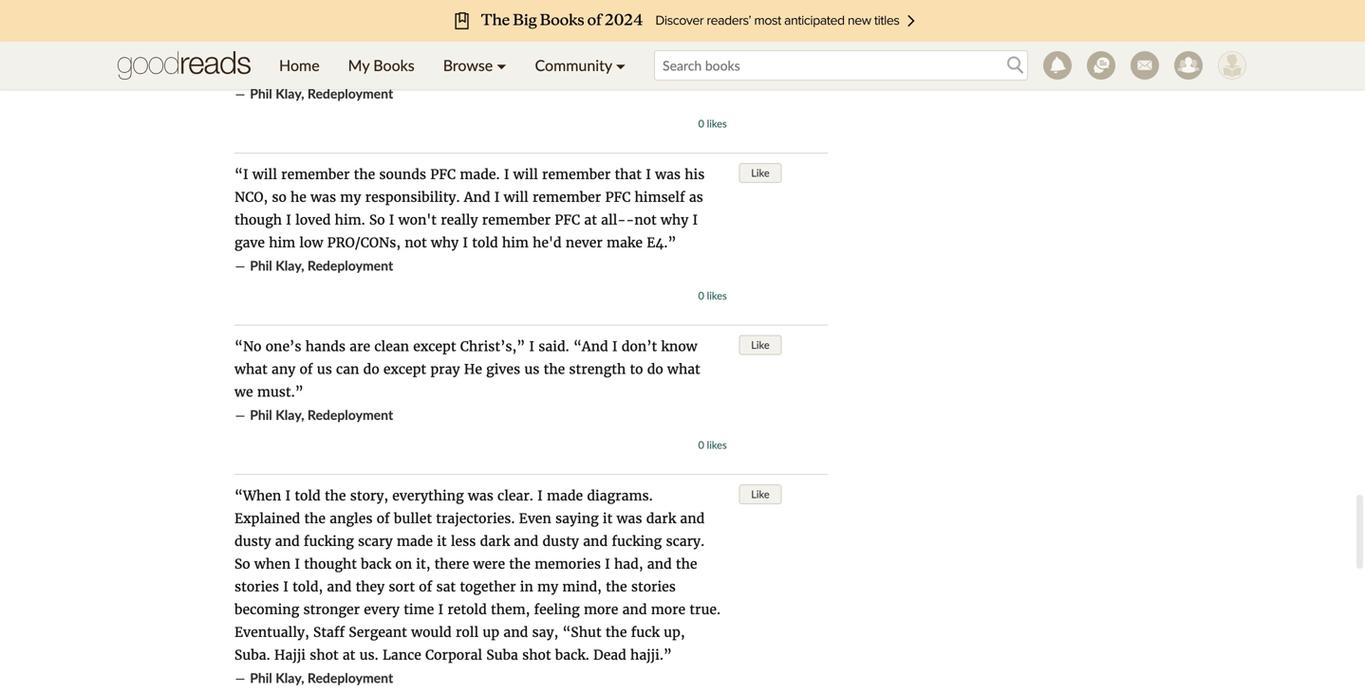 Task type: describe. For each thing, give the bounding box(es) containing it.
back.
[[555, 647, 589, 664]]

-
[[626, 212, 634, 229]]

klay, inside "no one's hands are clean except christ's," i said. "and i don't know what any of us can do except pray he gives us the strength to do what we must." ― phil klay, redeployment
[[275, 407, 304, 423]]

1 horizontal spatial not
[[634, 212, 657, 229]]

was right he
[[310, 189, 336, 206]]

remember up never at the top left of page
[[532, 189, 601, 206]]

and down "saying"
[[583, 533, 608, 551]]

time
[[404, 602, 434, 619]]

phil inside "no one's hands are clean except christ's," i said. "and i don't know what any of us can do except pray he gives us the strength to do what we must." ― phil klay, redeployment
[[250, 407, 272, 423]]

must."
[[257, 384, 303, 401]]

and up when
[[275, 533, 300, 551]]

1 him from the left
[[269, 234, 295, 252]]

i left 'had,'
[[605, 556, 610, 573]]

my inside "when i told the story, everything was clear. i made diagrams. explained the angles of bullet trajectories. even saying it was dark and dusty and fucking scary made it less dark and dusty and fucking scary. so when i thought back on it, there were the memories i had, and the stories i told, and they sort of sat together in my mind, the stories becoming stronger every time i retold them, feeling more and more true. eventually, staff sergeant would roll up and say, "shut the fuck up, suba. hajji shot at us. lance corporal suba shot back. dead hajji." ― phil klay, redeployment
[[537, 579, 558, 596]]

low
[[299, 234, 323, 252]]

the up angles
[[325, 488, 346, 505]]

redeployment inside ― phil klay, redeployment
[[307, 85, 393, 102]]

so inside "i will remember the sounds pfc made. i will remember that i was his nco, so he was my responsibility. and i will remember pfc himself as though i loved him. so i won't really remember pfc at all--not why i gave him low pro/cons, not why i told him he'd never make e4." ― phil klay, redeployment
[[369, 212, 385, 229]]

any
[[272, 361, 296, 378]]

― inside "when i told the story, everything was clear. i made diagrams. explained the angles of bullet trajectories. even saying it was dark and dusty and fucking scary made it less dark and dusty and fucking scary. so when i thought back on it, there were the memories i had, and the stories i told, and they sort of sat together in my mind, the stories becoming stronger every time i retold them, feeling more and more true. eventually, staff sergeant would roll up and say, "shut the fuck up, suba. hajji shot at us. lance corporal suba shot back. dead hajji." ― phil klay, redeployment
[[234, 671, 246, 688]]

and
[[464, 189, 490, 206]]

community
[[535, 56, 612, 75]]

i down as
[[692, 212, 698, 229]]

and up stronger
[[327, 579, 352, 596]]

"i
[[234, 166, 248, 183]]

when
[[254, 556, 291, 573]]

himself
[[635, 189, 685, 206]]

1 vertical spatial made
[[397, 533, 433, 551]]

christ's,"
[[460, 338, 525, 355]]

1 vertical spatial of
[[377, 511, 390, 528]]

the down scary.
[[676, 556, 697, 573]]

2 vertical spatial pfc
[[555, 212, 580, 229]]

lance
[[382, 647, 421, 664]]

i right when
[[295, 556, 300, 573]]

likes for know
[[707, 439, 727, 452]]

even
[[519, 511, 551, 528]]

all-
[[601, 212, 626, 229]]

really
[[441, 212, 478, 229]]

community ▾
[[535, 56, 626, 75]]

menu containing home
[[265, 42, 640, 89]]

like link for "i will remember the sounds pfc made. i will remember that i was his nco, so he was my responsibility. and i will remember pfc himself as though i loved him. so i won't really remember pfc at all--not why i gave him low pro/cons, not why i told him he'd never make e4."
[[739, 163, 782, 183]]

1 dusty from the left
[[234, 533, 271, 551]]

1 stories from the left
[[234, 579, 279, 596]]

told inside "i will remember the sounds pfc made. i will remember that i was his nco, so he was my responsibility. and i will remember pfc himself as though i loved him. so i won't really remember pfc at all--not why i gave him low pro/cons, not why i told him he'd never make e4." ― phil klay, redeployment
[[472, 234, 498, 252]]

would
[[411, 625, 452, 642]]

suba
[[486, 647, 518, 664]]

redeployment inside "no one's hands are clean except christ's," i said. "and i don't know what any of us can do except pray he gives us the strength to do what we must." ― phil klay, redeployment
[[307, 407, 393, 423]]

explained
[[234, 511, 300, 528]]

1 0 likes link from the top
[[698, 117, 727, 130]]

klay, inside ― phil klay, redeployment
[[275, 85, 304, 102]]

1 horizontal spatial it
[[603, 511, 613, 528]]

0 for know
[[698, 439, 704, 452]]

sam green image
[[1218, 51, 1246, 80]]

had,
[[614, 556, 643, 573]]

inbox image
[[1131, 51, 1159, 80]]

every
[[364, 602, 400, 619]]

nco,
[[234, 189, 268, 206]]

hajji."
[[630, 647, 672, 664]]

say,
[[532, 625, 558, 642]]

mind,
[[562, 579, 602, 596]]

1 redeployment link from the top
[[307, 85, 393, 102]]

0 horizontal spatial not
[[405, 234, 427, 252]]

▾ for community ▾
[[616, 56, 626, 75]]

1 vertical spatial pfc
[[605, 189, 631, 206]]

"no one's hands are clean except christ's," i said. "and i don't know what any of us can do except pray he gives us the strength to do what we must." ― phil klay, redeployment
[[234, 338, 700, 424]]

1 horizontal spatial dark
[[646, 511, 676, 528]]

will right "i
[[252, 166, 277, 183]]

won't
[[398, 212, 437, 229]]

responsibility.
[[365, 189, 460, 206]]

1 0 likes from the top
[[698, 117, 727, 130]]

books
[[373, 56, 415, 75]]

sounds
[[379, 166, 426, 183]]

less
[[451, 533, 476, 551]]

them,
[[491, 602, 530, 619]]

scary.
[[666, 533, 705, 551]]

make
[[607, 234, 643, 252]]

stronger
[[303, 602, 360, 619]]

like link for "no one's hands are clean except christ's," i said. "and i don't know what any of us can do except pray he gives us the strength to do what we must."
[[739, 336, 782, 355]]

0 likes link for was
[[698, 290, 727, 302]]

hajji
[[274, 647, 306, 664]]

clean
[[374, 338, 409, 355]]

likes for was
[[707, 290, 727, 302]]

2 shot from the left
[[522, 647, 551, 664]]

2 vertical spatial of
[[419, 579, 432, 596]]

1 likes from the top
[[707, 117, 727, 130]]

2 us from the left
[[524, 361, 540, 378]]

though
[[234, 212, 282, 229]]

he
[[464, 361, 482, 378]]

him.
[[335, 212, 365, 229]]

phil inside "i will remember the sounds pfc made. i will remember that i was his nco, so he was my responsibility. and i will remember pfc himself as though i loved him. so i won't really remember pfc at all--not why i gave him low pro/cons, not why i told him he'd never make e4." ― phil klay, redeployment
[[250, 258, 272, 274]]

"when i told the story, everything was clear. i made diagrams. explained the angles of bullet trajectories. even saying it was dark and dusty and fucking scary made it less dark and dusty and fucking scary. so when i thought back on it, there were the memories i had, and the stories i told, and they sort of sat together in my mind, the stories becoming stronger every time i retold them, feeling more and more true. eventually, staff sergeant would roll up and say, "shut the fuck up, suba. hajji shot at us. lance corporal suba shot back. dead hajji." ― phil klay, redeployment
[[234, 488, 721, 688]]

2 do from the left
[[647, 361, 663, 378]]

0 likes for was
[[698, 290, 727, 302]]

feeling
[[534, 602, 580, 619]]

saying
[[555, 511, 599, 528]]

remember up he
[[281, 166, 350, 183]]

my inside "i will remember the sounds pfc made. i will remember that i was his nco, so he was my responsibility. and i will remember pfc himself as though i loved him. so i won't really remember pfc at all--not why i gave him low pro/cons, not why i told him he'd never make e4." ― phil klay, redeployment
[[340, 189, 361, 206]]

the inside "no one's hands are clean except christ's," i said. "and i don't know what any of us can do except pray he gives us the strength to do what we must." ― phil klay, redeployment
[[544, 361, 565, 378]]

1 horizontal spatial made
[[547, 488, 583, 505]]

said.
[[538, 338, 569, 355]]

2 him from the left
[[502, 234, 529, 252]]

can
[[336, 361, 359, 378]]

the up 'in'
[[509, 556, 531, 573]]

i right time
[[438, 602, 443, 619]]

was up trajectories.
[[468, 488, 493, 505]]

i left 'loved'
[[286, 212, 291, 229]]

1 ― from the top
[[234, 85, 246, 103]]

1 fucking from the left
[[304, 533, 354, 551]]

that
[[615, 166, 642, 183]]

are
[[350, 338, 370, 355]]

― phil klay, redeployment
[[234, 85, 393, 103]]

my books
[[348, 56, 415, 75]]

as
[[689, 189, 703, 206]]

Search books text field
[[654, 50, 1028, 81]]

0 likes link for know
[[698, 439, 727, 452]]

browse
[[443, 56, 493, 75]]

thought
[[304, 556, 357, 573]]

eventually,
[[234, 625, 309, 642]]

retold
[[447, 602, 487, 619]]

browse ▾ button
[[429, 42, 521, 89]]

1 what from the left
[[234, 361, 268, 378]]

1 0 from the top
[[698, 117, 704, 130]]

he'd
[[533, 234, 562, 252]]

together
[[460, 579, 516, 596]]

told inside "when i told the story, everything was clear. i made diagrams. explained the angles of bullet trajectories. even saying it was dark and dusty and fucking scary made it less dark and dusty and fucking scary. so when i thought back on it, there were the memories i had, and the stories i told, and they sort of sat together in my mind, the stories becoming stronger every time i retold them, feeling more and more true. eventually, staff sergeant would roll up and say, "shut the fuck up, suba. hajji shot at us. lance corporal suba shot back. dead hajji." ― phil klay, redeployment
[[295, 488, 321, 505]]

fuck
[[631, 625, 660, 642]]

at inside "when i told the story, everything was clear. i made diagrams. explained the angles of bullet trajectories. even saying it was dark and dusty and fucking scary made it less dark and dusty and fucking scary. so when i thought back on it, there were the memories i had, and the stories i told, and they sort of sat together in my mind, the stories becoming stronger every time i retold them, feeling more and more true. eventually, staff sergeant would roll up and say, "shut the fuck up, suba. hajji shot at us. lance corporal suba shot back. dead hajji." ― phil klay, redeployment
[[343, 647, 355, 664]]

and down even
[[514, 533, 538, 551]]

in
[[520, 579, 533, 596]]

home
[[279, 56, 320, 75]]

up
[[483, 625, 499, 642]]

one's
[[266, 338, 301, 355]]

1 do from the left
[[363, 361, 379, 378]]

i left told,
[[283, 579, 288, 596]]

notifications image
[[1043, 51, 1072, 80]]

hands
[[305, 338, 346, 355]]

pro/cons,
[[327, 234, 401, 252]]

0 likes for know
[[698, 439, 727, 452]]

i left said.
[[529, 338, 535, 355]]

everything
[[392, 488, 464, 505]]

i left won't
[[389, 212, 394, 229]]

and down the them,
[[503, 625, 528, 642]]

2 fucking from the left
[[612, 533, 662, 551]]

redeployment inside "i will remember the sounds pfc made. i will remember that i was his nco, so he was my responsibility. and i will remember pfc himself as though i loved him. so i won't really remember pfc at all--not why i gave him low pro/cons, not why i told him he'd never make e4." ― phil klay, redeployment
[[307, 258, 393, 274]]

staff
[[313, 625, 345, 642]]

the left angles
[[304, 511, 326, 528]]

"i will remember the sounds pfc made. i will remember that i was his nco, so he was my responsibility. and i will remember pfc himself as though i loved him. so i won't really remember pfc at all--not why i gave him low pro/cons, not why i told him he'd never make e4." ― phil klay, redeployment
[[234, 166, 705, 275]]

"when
[[234, 488, 281, 505]]



Task type: locate. For each thing, give the bounding box(es) containing it.
2 0 likes from the top
[[698, 290, 727, 302]]

0 vertical spatial so
[[369, 212, 385, 229]]

0 horizontal spatial told
[[295, 488, 321, 505]]

3 0 likes link from the top
[[698, 439, 727, 452]]

and up fuck
[[622, 602, 647, 619]]

the down 'had,'
[[606, 579, 627, 596]]

1 vertical spatial like link
[[739, 336, 782, 355]]

1 vertical spatial like
[[751, 339, 769, 352]]

like for "no one's hands are clean except christ's," i said. "and i don't know what any of us can do except pray he gives us the strength to do what we must."
[[751, 339, 769, 352]]

3 redeployment link from the top
[[307, 407, 393, 423]]

0 vertical spatial pfc
[[430, 166, 456, 183]]

of inside "no one's hands are clean except christ's," i said. "and i don't know what any of us can do except pray he gives us the strength to do what we must." ― phil klay, redeployment
[[300, 361, 313, 378]]

roll
[[456, 625, 479, 642]]

4 redeployment from the top
[[307, 671, 393, 687]]

1 horizontal spatial so
[[369, 212, 385, 229]]

― down gave
[[234, 258, 246, 275]]

1 horizontal spatial fucking
[[612, 533, 662, 551]]

i up even
[[537, 488, 543, 505]]

0 horizontal spatial why
[[431, 234, 459, 252]]

gave
[[234, 234, 265, 252]]

2 vertical spatial 0
[[698, 439, 704, 452]]

1 horizontal spatial told
[[472, 234, 498, 252]]

2 0 likes link from the top
[[698, 290, 727, 302]]

2 vertical spatial 0 likes
[[698, 439, 727, 452]]

strength
[[569, 361, 626, 378]]

and right 'had,'
[[647, 556, 672, 573]]

except up pray on the left
[[413, 338, 456, 355]]

0 horizontal spatial do
[[363, 361, 379, 378]]

1 us from the left
[[317, 361, 332, 378]]

1 ▾ from the left
[[497, 56, 506, 75]]

it,
[[416, 556, 430, 573]]

on
[[395, 556, 412, 573]]

3 0 from the top
[[698, 439, 704, 452]]

― inside "i will remember the sounds pfc made. i will remember that i was his nco, so he was my responsibility. and i will remember pfc himself as though i loved him. so i won't really remember pfc at all--not why i gave him low pro/cons, not why i told him he'd never make e4." ― phil klay, redeployment
[[234, 258, 246, 275]]

1 horizontal spatial what
[[667, 361, 700, 378]]

klay, inside "i will remember the sounds pfc made. i will remember that i was his nco, so he was my responsibility. and i will remember pfc himself as though i loved him. so i won't really remember pfc at all--not why i gave him low pro/cons, not why i told him he'd never make e4." ― phil klay, redeployment
[[275, 258, 304, 274]]

told,
[[292, 579, 323, 596]]

i right made.
[[504, 166, 509, 183]]

we
[[234, 384, 253, 401]]

2 vertical spatial like
[[751, 488, 769, 501]]

1 vertical spatial except
[[383, 361, 426, 378]]

his
[[685, 166, 705, 183]]

1 horizontal spatial ▾
[[616, 56, 626, 75]]

0 vertical spatial told
[[472, 234, 498, 252]]

1 redeployment from the top
[[307, 85, 393, 102]]

told up explained
[[295, 488, 321, 505]]

― inside "no one's hands are clean except christ's," i said. "and i don't know what any of us can do except pray he gives us the strength to do what we must." ― phil klay, redeployment
[[234, 407, 246, 424]]

diagrams.
[[587, 488, 653, 505]]

1 horizontal spatial of
[[377, 511, 390, 528]]

2 vertical spatial likes
[[707, 439, 727, 452]]

3 ― from the top
[[234, 407, 246, 424]]

of right any
[[300, 361, 313, 378]]

home link
[[265, 42, 334, 89]]

1 phil from the top
[[250, 85, 272, 102]]

0 vertical spatial not
[[634, 212, 657, 229]]

dead
[[593, 647, 626, 664]]

pfc
[[430, 166, 456, 183], [605, 189, 631, 206], [555, 212, 580, 229]]

2 vertical spatial 0 likes link
[[698, 439, 727, 452]]

redeployment link down pro/cons,
[[307, 258, 393, 274]]

fucking up 'had,'
[[612, 533, 662, 551]]

my right 'in'
[[537, 579, 558, 596]]

▾ right browse
[[497, 56, 506, 75]]

dark up scary.
[[646, 511, 676, 528]]

becoming
[[234, 602, 299, 619]]

were
[[473, 556, 505, 573]]

0 vertical spatial 0
[[698, 117, 704, 130]]

dusty up 'memories'
[[542, 533, 579, 551]]

1 vertical spatial not
[[405, 234, 427, 252]]

0 horizontal spatial us
[[317, 361, 332, 378]]

my up him.
[[340, 189, 361, 206]]

they
[[356, 579, 385, 596]]

my books link
[[334, 42, 429, 89]]

gives
[[486, 361, 520, 378]]

1 klay, from the top
[[275, 85, 304, 102]]

0 vertical spatial of
[[300, 361, 313, 378]]

will right and
[[504, 189, 528, 206]]

0 horizontal spatial of
[[300, 361, 313, 378]]

e4."
[[647, 234, 676, 252]]

0 horizontal spatial fucking
[[304, 533, 354, 551]]

back
[[361, 556, 391, 573]]

redeployment
[[307, 85, 393, 102], [307, 258, 393, 274], [307, 407, 393, 423], [307, 671, 393, 687]]

2 vertical spatial like link
[[739, 485, 782, 505]]

menu
[[265, 42, 640, 89]]

▾ inside dropdown button
[[497, 56, 506, 75]]

2 ▾ from the left
[[616, 56, 626, 75]]

2 redeployment link from the top
[[307, 258, 393, 274]]

do right can
[[363, 361, 379, 378]]

dusty down explained
[[234, 533, 271, 551]]

sergeant
[[349, 625, 407, 642]]

3 like from the top
[[751, 488, 769, 501]]

dark
[[646, 511, 676, 528], [480, 533, 510, 551]]

4 ― from the top
[[234, 671, 246, 688]]

0 horizontal spatial pfc
[[430, 166, 456, 183]]

like for "i will remember the sounds pfc made. i will remember that i was his nco, so he was my responsibility. and i will remember pfc himself as though i loved him. so i won't really remember pfc at all--not why i gave him low pro/cons, not why i told him he'd never make e4."
[[751, 167, 769, 179]]

us right gives at the left bottom of page
[[524, 361, 540, 378]]

the down said.
[[544, 361, 565, 378]]

him left "low"
[[269, 234, 295, 252]]

what
[[234, 361, 268, 378], [667, 361, 700, 378]]

community ▾ button
[[521, 42, 640, 89]]

shot down staff
[[310, 647, 339, 664]]

0 horizontal spatial stories
[[234, 579, 279, 596]]

3 likes from the top
[[707, 439, 727, 452]]

told down really
[[472, 234, 498, 252]]

except
[[413, 338, 456, 355], [383, 361, 426, 378]]

1 horizontal spatial pfc
[[555, 212, 580, 229]]

― left home link
[[234, 85, 246, 103]]

friend requests image
[[1174, 51, 1203, 80]]

redeployment link for told
[[307, 671, 393, 687]]

2 redeployment from the top
[[307, 258, 393, 274]]

0 horizontal spatial made
[[397, 533, 433, 551]]

klay, down hajji
[[275, 671, 304, 687]]

2 more from the left
[[651, 602, 685, 619]]

redeployment link down can
[[307, 407, 393, 423]]

likes
[[707, 117, 727, 130], [707, 290, 727, 302], [707, 439, 727, 452]]

pfc left made.
[[430, 166, 456, 183]]

"shut
[[562, 625, 601, 642]]

1 vertical spatial told
[[295, 488, 321, 505]]

scary
[[358, 533, 393, 551]]

it left less
[[437, 533, 447, 551]]

him left he'd
[[502, 234, 529, 252]]

4 klay, from the top
[[275, 671, 304, 687]]

0 vertical spatial 0 likes
[[698, 117, 727, 130]]

i right and
[[494, 189, 500, 206]]

0 horizontal spatial what
[[234, 361, 268, 378]]

phil inside ― phil klay, redeployment
[[250, 85, 272, 102]]

4 redeployment link from the top
[[307, 671, 393, 687]]

1 vertical spatial at
[[343, 647, 355, 664]]

redeployment down can
[[307, 407, 393, 423]]

of
[[300, 361, 313, 378], [377, 511, 390, 528], [419, 579, 432, 596]]

remember
[[281, 166, 350, 183], [542, 166, 611, 183], [532, 189, 601, 206], [482, 212, 551, 229]]

klay, down "low"
[[275, 258, 304, 274]]

my group discussions image
[[1087, 51, 1115, 80]]

3 klay, from the top
[[275, 407, 304, 423]]

the
[[354, 166, 375, 183], [544, 361, 565, 378], [325, 488, 346, 505], [304, 511, 326, 528], [509, 556, 531, 573], [676, 556, 697, 573], [606, 579, 627, 596], [605, 625, 627, 642]]

2 like from the top
[[751, 339, 769, 352]]

2 likes from the top
[[707, 290, 727, 302]]

so
[[369, 212, 385, 229], [234, 556, 250, 573]]

at inside "i will remember the sounds pfc made. i will remember that i was his nco, so he was my responsibility. and i will remember pfc himself as though i loved him. so i won't really remember pfc at all--not why i gave him low pro/cons, not why i told him he'd never make e4." ― phil klay, redeployment
[[584, 212, 597, 229]]

us down hands
[[317, 361, 332, 378]]

1 like from the top
[[751, 167, 769, 179]]

pfc up all-
[[605, 189, 631, 206]]

4 phil from the top
[[250, 671, 272, 687]]

1 vertical spatial 0 likes
[[698, 290, 727, 302]]

klay, down home
[[275, 85, 304, 102]]

fucking up thought
[[304, 533, 354, 551]]

0 horizontal spatial dark
[[480, 533, 510, 551]]

▾ for browse ▾
[[497, 56, 506, 75]]

true.
[[689, 602, 721, 619]]

0 horizontal spatial more
[[584, 602, 618, 619]]

0 horizontal spatial dusty
[[234, 533, 271, 551]]

pfc up never at the top left of page
[[555, 212, 580, 229]]

at left us.
[[343, 647, 355, 664]]

klay, inside "when i told the story, everything was clear. i made diagrams. explained the angles of bullet trajectories. even saying it was dark and dusty and fucking scary made it less dark and dusty and fucking scary. so when i thought back on it, there were the memories i had, and the stories i told, and they sort of sat together in my mind, the stories becoming stronger every time i retold them, feeling more and more true. eventually, staff sergeant would roll up and say, "shut the fuck up, suba. hajji shot at us. lance corporal suba shot back. dead hajji." ― phil klay, redeployment
[[275, 671, 304, 687]]

1 horizontal spatial at
[[584, 212, 597, 229]]

1 vertical spatial so
[[234, 556, 250, 573]]

what down know
[[667, 361, 700, 378]]

do right the to
[[647, 361, 663, 378]]

made down the bullet
[[397, 533, 433, 551]]

so up pro/cons,
[[369, 212, 385, 229]]

so
[[272, 189, 286, 206]]

except down the clean
[[383, 361, 426, 378]]

shot down say,
[[522, 647, 551, 664]]

made.
[[460, 166, 500, 183]]

was up himself
[[655, 166, 681, 183]]

will right made.
[[513, 166, 538, 183]]

0 horizontal spatial him
[[269, 234, 295, 252]]

will
[[252, 166, 277, 183], [513, 166, 538, 183], [504, 189, 528, 206]]

0 horizontal spatial it
[[437, 533, 447, 551]]

3 0 likes from the top
[[698, 439, 727, 452]]

0 vertical spatial my
[[340, 189, 361, 206]]

1 vertical spatial why
[[431, 234, 459, 252]]

1 vertical spatial my
[[537, 579, 558, 596]]

redeployment link for remember
[[307, 258, 393, 274]]

was
[[655, 166, 681, 183], [310, 189, 336, 206], [468, 488, 493, 505], [617, 511, 642, 528]]

2 like link from the top
[[739, 336, 782, 355]]

redeployment link down my
[[307, 85, 393, 102]]

loved
[[295, 212, 331, 229]]

redeployment link for hands
[[307, 407, 393, 423]]

dusty
[[234, 533, 271, 551], [542, 533, 579, 551]]

clear.
[[497, 488, 533, 505]]

0 vertical spatial why
[[661, 212, 688, 229]]

2 horizontal spatial pfc
[[605, 189, 631, 206]]

1 vertical spatial 0 likes link
[[698, 290, 727, 302]]

made
[[547, 488, 583, 505], [397, 533, 433, 551]]

▾ right community
[[616, 56, 626, 75]]

0 horizontal spatial ▾
[[497, 56, 506, 75]]

klay,
[[275, 85, 304, 102], [275, 258, 304, 274], [275, 407, 304, 423], [275, 671, 304, 687]]

― down "suba."
[[234, 671, 246, 688]]

browse ▾
[[443, 56, 506, 75]]

more down the 'mind,' at left
[[584, 602, 618, 619]]

i
[[504, 166, 509, 183], [646, 166, 651, 183], [494, 189, 500, 206], [286, 212, 291, 229], [389, 212, 394, 229], [692, 212, 698, 229], [463, 234, 468, 252], [529, 338, 535, 355], [612, 338, 618, 355], [285, 488, 291, 505], [537, 488, 543, 505], [295, 556, 300, 573], [605, 556, 610, 573], [283, 579, 288, 596], [438, 602, 443, 619]]

1 horizontal spatial him
[[502, 234, 529, 252]]

i down really
[[463, 234, 468, 252]]

1 vertical spatial 0
[[698, 290, 704, 302]]

the left sounds
[[354, 166, 375, 183]]

of left sat
[[419, 579, 432, 596]]

and up scary.
[[680, 511, 705, 528]]

―
[[234, 85, 246, 103], [234, 258, 246, 275], [234, 407, 246, 424], [234, 671, 246, 688]]

1 shot from the left
[[310, 647, 339, 664]]

1 horizontal spatial my
[[537, 579, 558, 596]]

more
[[584, 602, 618, 619], [651, 602, 685, 619]]

story,
[[350, 488, 388, 505]]

stories
[[234, 579, 279, 596], [631, 579, 676, 596]]

0 horizontal spatial my
[[340, 189, 361, 206]]

up,
[[664, 625, 685, 642]]

him
[[269, 234, 295, 252], [502, 234, 529, 252]]

why
[[661, 212, 688, 229], [431, 234, 459, 252]]

not down himself
[[634, 212, 657, 229]]

remember left "that"
[[542, 166, 611, 183]]

of up scary
[[377, 511, 390, 528]]

the up dead
[[605, 625, 627, 642]]

redeployment down my
[[307, 85, 393, 102]]

― down we
[[234, 407, 246, 424]]

1 horizontal spatial more
[[651, 602, 685, 619]]

my
[[348, 56, 369, 75]]

0 vertical spatial likes
[[707, 117, 727, 130]]

more up up,
[[651, 602, 685, 619]]

1 vertical spatial likes
[[707, 290, 727, 302]]

0 for was
[[698, 290, 704, 302]]

0 vertical spatial except
[[413, 338, 456, 355]]

3 redeployment from the top
[[307, 407, 393, 423]]

don't
[[622, 338, 657, 355]]

0 vertical spatial like
[[751, 167, 769, 179]]

1 horizontal spatial us
[[524, 361, 540, 378]]

like
[[751, 167, 769, 179], [751, 339, 769, 352], [751, 488, 769, 501]]

1 more from the left
[[584, 602, 618, 619]]

angles
[[330, 511, 373, 528]]

2 phil from the top
[[250, 258, 272, 274]]

i right "when
[[285, 488, 291, 505]]

Search for books to add to your shelves search field
[[654, 50, 1028, 81]]

1 horizontal spatial why
[[661, 212, 688, 229]]

0
[[698, 117, 704, 130], [698, 290, 704, 302], [698, 439, 704, 452]]

2 0 from the top
[[698, 290, 704, 302]]

▾ inside popup button
[[616, 56, 626, 75]]

3 phil from the top
[[250, 407, 272, 423]]

0 vertical spatial 0 likes link
[[698, 117, 727, 130]]

redeployment inside "when i told the story, everything was clear. i made diagrams. explained the angles of bullet trajectories. even saying it was dark and dusty and fucking scary made it less dark and dusty and fucking scary. so when i thought back on it, there were the memories i had, and the stories i told, and they sort of sat together in my mind, the stories becoming stronger every time i retold them, feeling more and more true. eventually, staff sergeant would roll up and say, "shut the fuck up, suba. hajji shot at us. lance corporal suba shot back. dead hajji." ― phil klay, redeployment
[[307, 671, 393, 687]]

trajectories.
[[436, 511, 515, 528]]

0 vertical spatial like link
[[739, 163, 782, 183]]

why up e4."
[[661, 212, 688, 229]]

shot
[[310, 647, 339, 664], [522, 647, 551, 664]]

0 horizontal spatial at
[[343, 647, 355, 664]]

3 like link from the top
[[739, 485, 782, 505]]

2 klay, from the top
[[275, 258, 304, 274]]

not
[[634, 212, 657, 229], [405, 234, 427, 252]]

2 what from the left
[[667, 361, 700, 378]]

0 vertical spatial it
[[603, 511, 613, 528]]

0 vertical spatial dark
[[646, 511, 676, 528]]

the inside "i will remember the sounds pfc made. i will remember that i was his nco, so he was my responsibility. and i will remember pfc himself as though i loved him. so i won't really remember pfc at all--not why i gave him low pro/cons, not why i told him he'd never make e4." ― phil klay, redeployment
[[354, 166, 375, 183]]

1 vertical spatial it
[[437, 533, 447, 551]]

at left all-
[[584, 212, 597, 229]]

redeployment link down us.
[[307, 671, 393, 687]]

not down won't
[[405, 234, 427, 252]]

corporal
[[425, 647, 482, 664]]

there
[[434, 556, 469, 573]]

i right "and
[[612, 338, 618, 355]]

he
[[290, 189, 307, 206]]

1 horizontal spatial shot
[[522, 647, 551, 664]]

0 horizontal spatial so
[[234, 556, 250, 573]]

0 horizontal spatial shot
[[310, 647, 339, 664]]

us.
[[359, 647, 379, 664]]

2 ― from the top
[[234, 258, 246, 275]]

sort
[[389, 579, 415, 596]]

what down "no
[[234, 361, 268, 378]]

klay, down must."
[[275, 407, 304, 423]]

remember up he'd
[[482, 212, 551, 229]]

redeployment down pro/cons,
[[307, 258, 393, 274]]

2 dusty from the left
[[542, 533, 579, 551]]

2 horizontal spatial of
[[419, 579, 432, 596]]

0 vertical spatial at
[[584, 212, 597, 229]]

1 horizontal spatial stories
[[631, 579, 676, 596]]

why down really
[[431, 234, 459, 252]]

0 vertical spatial made
[[547, 488, 583, 505]]

▾
[[497, 56, 506, 75], [616, 56, 626, 75]]

it down diagrams.
[[603, 511, 613, 528]]

was down diagrams.
[[617, 511, 642, 528]]

1 horizontal spatial do
[[647, 361, 663, 378]]

sat
[[436, 579, 456, 596]]

1 horizontal spatial dusty
[[542, 533, 579, 551]]

2 stories from the left
[[631, 579, 676, 596]]

i right "that"
[[646, 166, 651, 183]]

bullet
[[394, 511, 432, 528]]

made up "saying"
[[547, 488, 583, 505]]

1 like link from the top
[[739, 163, 782, 183]]

"no
[[234, 338, 262, 355]]

stories down 'had,'
[[631, 579, 676, 596]]

so inside "when i told the story, everything was clear. i made diagrams. explained the angles of bullet trajectories. even saying it was dark and dusty and fucking scary made it less dark and dusty and fucking scary. so when i thought back on it, there were the memories i had, and the stories i told, and they sort of sat together in my mind, the stories becoming stronger every time i retold them, feeling more and more true. eventually, staff sergeant would roll up and say, "shut the fuck up, suba. hajji shot at us. lance corporal suba shot back. dead hajji." ― phil klay, redeployment
[[234, 556, 250, 573]]

dark up were
[[480, 533, 510, 551]]

1 vertical spatial dark
[[480, 533, 510, 551]]

phil inside "when i told the story, everything was clear. i made diagrams. explained the angles of bullet trajectories. even saying it was dark and dusty and fucking scary made it less dark and dusty and fucking scary. so when i thought back on it, there were the memories i had, and the stories i told, and they sort of sat together in my mind, the stories becoming stronger every time i retold them, feeling more and more true. eventually, staff sergeant would roll up and say, "shut the fuck up, suba. hajji shot at us. lance corporal suba shot back. dead hajji." ― phil klay, redeployment
[[250, 671, 272, 687]]



Task type: vqa. For each thing, say whether or not it's contained in the screenshot.
at in "When I told the story, everything was clear. I made diagrams. Explained the angles of bullet trajectories. Even saying it was dark and dusty and fucking scary made it less dark and dusty and fucking scary. So when I thought back on it, there were the memories I had, and the stories I told, and they sort of sat together in my mind, the stories becoming stronger every time I retold them, feeling more and more true. Eventually, Staff Sergeant would roll up and say, "Shut the fuck up, Suba. Hajji shot at us. Lance Corporal Suba shot back. Dead hajji." ― Phil Klay, Redeployment
yes



